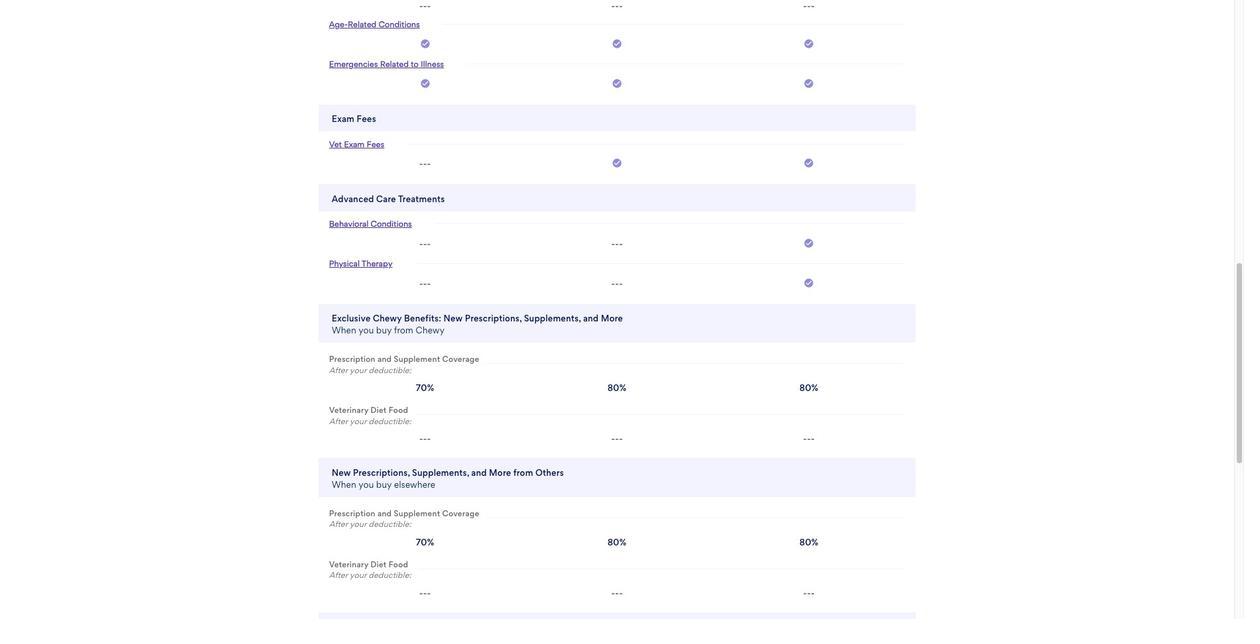 Task type: locate. For each thing, give the bounding box(es) containing it.
new prescriptions, supplements, and more from others when you buy elsewhere
[[332, 467, 564, 490]]

2 prescription from the top
[[329, 509, 375, 519]]

---
[[419, 0, 431, 11], [611, 0, 623, 11], [803, 0, 815, 11], [419, 159, 431, 169], [419, 239, 431, 249], [611, 239, 623, 249], [419, 278, 431, 289], [611, 278, 623, 289], [419, 434, 431, 445], [611, 434, 623, 445], [803, 434, 815, 445], [419, 588, 431, 599], [611, 588, 623, 599], [803, 588, 815, 599]]

supplement down elsewhere
[[394, 509, 440, 519]]

conditions down advanced care treatments
[[371, 219, 412, 229]]

prescription and supplement coverage after your deductible: 70% down benefits: on the left of the page
[[329, 354, 479, 393]]

1 70% from the top
[[416, 383, 434, 393]]

2 food from the top
[[389, 560, 408, 570]]

exam right vet
[[344, 139, 365, 149]]

0 vertical spatial chewy
[[373, 313, 402, 324]]

related
[[348, 19, 376, 29], [380, 59, 409, 69]]

2 veterinary diet food after your deductible: from the top
[[329, 560, 411, 581]]

included image
[[420, 38, 430, 51], [420, 38, 430, 49], [612, 38, 622, 51], [612, 38, 622, 49], [804, 38, 814, 51], [804, 38, 814, 49], [420, 78, 430, 89], [612, 78, 622, 91], [612, 78, 622, 89], [804, 78, 814, 91], [612, 158, 622, 171], [612, 158, 622, 169], [804, 158, 814, 169], [804, 238, 814, 251], [804, 238, 814, 248], [804, 278, 814, 288]]

supplement down benefits: on the left of the page
[[394, 354, 440, 364]]

1 vertical spatial coverage
[[442, 509, 479, 519]]

new inside new prescriptions, supplements, and more from others when you buy elsewhere
[[332, 467, 351, 478]]

1 horizontal spatial prescriptions,
[[465, 313, 522, 324]]

0 vertical spatial veterinary
[[329, 406, 368, 416]]

1 prescription from the top
[[329, 354, 375, 364]]

3 after from the top
[[329, 520, 348, 530]]

therapy
[[362, 259, 393, 269]]

1 vertical spatial related
[[380, 59, 409, 69]]

behavioral conditions
[[329, 219, 412, 229]]

your
[[350, 365, 366, 375], [350, 417, 366, 426], [350, 520, 366, 530], [350, 571, 366, 581]]

from down benefits: on the left of the page
[[394, 325, 413, 336]]

1 diet from the top
[[371, 406, 387, 416]]

0 vertical spatial food
[[389, 406, 408, 416]]

illness
[[421, 59, 444, 69]]

1 vertical spatial diet
[[371, 560, 387, 570]]

prescription and supplement coverage after your deductible: 70%
[[329, 354, 479, 393], [329, 509, 479, 548]]

0 vertical spatial diet
[[371, 406, 387, 416]]

1 vertical spatial supplements,
[[412, 467, 469, 478]]

0 vertical spatial coverage
[[442, 354, 479, 364]]

related for age-
[[348, 19, 376, 29]]

prescription
[[329, 354, 375, 364], [329, 509, 375, 519]]

diet
[[371, 406, 387, 416], [371, 560, 387, 570]]

prescription for when
[[329, 354, 375, 364]]

veterinary diet food after your deductible:
[[329, 406, 411, 426], [329, 560, 411, 581]]

chewy
[[373, 313, 402, 324], [416, 325, 445, 336]]

1 vertical spatial prescription and supplement coverage after your deductible: 70%
[[329, 509, 479, 548]]

advanced care treatments
[[332, 193, 445, 204]]

advanced
[[332, 193, 374, 204]]

conditions
[[379, 19, 420, 29], [371, 219, 412, 229]]

3 deductible: from the top
[[369, 520, 411, 530]]

when inside exclusive chewy benefits: new prescriptions, supplements, and more when you buy from chewy
[[332, 325, 356, 336]]

0 horizontal spatial related
[[348, 19, 376, 29]]

0 horizontal spatial more
[[489, 467, 511, 478]]

1 veterinary diet food after your deductible: from the top
[[329, 406, 411, 426]]

and inside exclusive chewy benefits: new prescriptions, supplements, and more when you buy from chewy
[[583, 313, 599, 324]]

0 horizontal spatial from
[[394, 325, 413, 336]]

1 veterinary from the top
[[329, 406, 368, 416]]

age-related conditions button
[[321, 12, 428, 38]]

conditions up emergencies related to illness
[[379, 19, 420, 29]]

prescriptions, inside new prescriptions, supplements, and more from others when you buy elsewhere
[[353, 467, 410, 478]]

1 coverage from the top
[[442, 354, 479, 364]]

2 prescription and supplement coverage after your deductible: 70% from the top
[[329, 509, 479, 548]]

diet for buy
[[371, 560, 387, 570]]

1 vertical spatial from
[[513, 467, 533, 478]]

from
[[394, 325, 413, 336], [513, 467, 533, 478]]

2 coverage from the top
[[442, 509, 479, 519]]

2 buy from the top
[[376, 479, 392, 490]]

1 vertical spatial exam
[[344, 139, 365, 149]]

when
[[332, 325, 356, 336], [332, 479, 356, 490]]

1 vertical spatial food
[[389, 560, 408, 570]]

fees up vet exam fees
[[357, 113, 376, 124]]

-
[[419, 0, 423, 11], [423, 0, 427, 11], [427, 0, 431, 11], [611, 0, 615, 11], [615, 0, 619, 11], [619, 0, 623, 11], [803, 0, 807, 11], [807, 0, 811, 11], [811, 0, 815, 11], [419, 159, 423, 169], [423, 159, 427, 169], [427, 159, 431, 169], [419, 239, 423, 249], [423, 239, 427, 249], [427, 239, 431, 249], [611, 239, 615, 249], [615, 239, 619, 249], [619, 239, 623, 249], [419, 278, 423, 289], [423, 278, 427, 289], [427, 278, 431, 289], [611, 278, 615, 289], [615, 278, 619, 289], [619, 278, 623, 289], [419, 434, 423, 445], [423, 434, 427, 445], [427, 434, 431, 445], [611, 434, 615, 445], [615, 434, 619, 445], [619, 434, 623, 445], [803, 434, 807, 445], [807, 434, 811, 445], [811, 434, 815, 445], [419, 588, 423, 599], [423, 588, 427, 599], [427, 588, 431, 599], [611, 588, 615, 599], [615, 588, 619, 599], [619, 588, 623, 599], [803, 588, 807, 599], [807, 588, 811, 599], [811, 588, 815, 599]]

emergencies related to illness button
[[321, 51, 452, 78]]

food for elsewhere
[[389, 560, 408, 570]]

0 vertical spatial buy
[[376, 325, 392, 336]]

exam fees
[[332, 113, 376, 124]]

1 vertical spatial fees
[[367, 139, 384, 149]]

from left others
[[513, 467, 533, 478]]

80%
[[608, 383, 627, 393], [800, 383, 818, 393], [608, 537, 627, 548], [800, 537, 818, 548]]

you
[[359, 325, 374, 336], [359, 479, 374, 490]]

deductible:
[[369, 365, 411, 375], [369, 417, 411, 426], [369, 520, 411, 530], [369, 571, 411, 581]]

coverage
[[442, 354, 479, 364], [442, 509, 479, 519]]

1 prescription and supplement coverage after your deductible: 70% from the top
[[329, 354, 479, 393]]

you left elsewhere
[[359, 479, 374, 490]]

fees inside button
[[367, 139, 384, 149]]

1 horizontal spatial supplements,
[[524, 313, 581, 324]]

more
[[601, 313, 623, 324], [489, 467, 511, 478]]

vet exam fees
[[329, 139, 384, 149]]

1 vertical spatial more
[[489, 467, 511, 478]]

and
[[583, 313, 599, 324], [377, 354, 392, 364], [471, 467, 487, 478], [377, 509, 392, 519]]

fees down exam fees
[[367, 139, 384, 149]]

1 vertical spatial veterinary diet food after your deductible:
[[329, 560, 411, 581]]

1 vertical spatial buy
[[376, 479, 392, 490]]

0 vertical spatial prescription and supplement coverage after your deductible: 70%
[[329, 354, 479, 393]]

1 vertical spatial supplement
[[394, 509, 440, 519]]

0 vertical spatial new
[[444, 313, 463, 324]]

1 vertical spatial you
[[359, 479, 374, 490]]

prescriptions,
[[465, 313, 522, 324], [353, 467, 410, 478]]

0 vertical spatial prescriptions,
[[465, 313, 522, 324]]

1 buy from the top
[[376, 325, 392, 336]]

related inside emergencies related to illness button
[[380, 59, 409, 69]]

0 vertical spatial conditions
[[379, 19, 420, 29]]

1 horizontal spatial new
[[444, 313, 463, 324]]

behavioral
[[329, 219, 369, 229]]

1 deductible: from the top
[[369, 365, 411, 375]]

related inside age-related conditions button
[[348, 19, 376, 29]]

2 70% from the top
[[416, 537, 434, 548]]

1 vertical spatial conditions
[[371, 219, 412, 229]]

1 vertical spatial 70%
[[416, 537, 434, 548]]

1 when from the top
[[332, 325, 356, 336]]

1 food from the top
[[389, 406, 408, 416]]

0 vertical spatial prescription
[[329, 354, 375, 364]]

2 diet from the top
[[371, 560, 387, 570]]

chewy left benefits: on the left of the page
[[373, 313, 402, 324]]

supplement
[[394, 354, 440, 364], [394, 509, 440, 519]]

1 horizontal spatial chewy
[[416, 325, 445, 336]]

2 veterinary from the top
[[329, 560, 368, 570]]

veterinary for you
[[329, 560, 368, 570]]

and inside new prescriptions, supplements, and more from others when you buy elsewhere
[[471, 467, 487, 478]]

0 horizontal spatial prescriptions,
[[353, 467, 410, 478]]

you down exclusive
[[359, 325, 374, 336]]

0 vertical spatial supplement
[[394, 354, 440, 364]]

coverage down new prescriptions, supplements, and more from others when you buy elsewhere
[[442, 509, 479, 519]]

0 vertical spatial from
[[394, 325, 413, 336]]

supplements,
[[524, 313, 581, 324], [412, 467, 469, 478]]

fees
[[357, 113, 376, 124], [367, 139, 384, 149]]

2 deductible: from the top
[[369, 417, 411, 426]]

2 when from the top
[[332, 479, 356, 490]]

food
[[389, 406, 408, 416], [389, 560, 408, 570]]

exam up vet
[[332, 113, 354, 124]]

1 vertical spatial veterinary
[[329, 560, 368, 570]]

1 you from the top
[[359, 325, 374, 336]]

1 vertical spatial when
[[332, 479, 356, 490]]

new
[[444, 313, 463, 324], [332, 467, 351, 478]]

prescription and supplement coverage after your deductible: 70% down elsewhere
[[329, 509, 479, 548]]

1 horizontal spatial related
[[380, 59, 409, 69]]

buy
[[376, 325, 392, 336], [376, 479, 392, 490]]

0 vertical spatial exam
[[332, 113, 354, 124]]

behavioral conditions button
[[321, 211, 420, 238]]

related left to
[[380, 59, 409, 69]]

physical therapy
[[329, 259, 393, 269]]

emergencies related to illness
[[329, 59, 444, 69]]

chewy down benefits: on the left of the page
[[416, 325, 445, 336]]

diet for you
[[371, 406, 387, 416]]

2 your from the top
[[350, 417, 366, 426]]

2 supplement from the top
[[394, 509, 440, 519]]

1 your from the top
[[350, 365, 366, 375]]

1 after from the top
[[329, 365, 348, 375]]

0 vertical spatial you
[[359, 325, 374, 336]]

coverage down exclusive chewy benefits: new prescriptions, supplements, and more when you buy from chewy
[[442, 354, 479, 364]]

when inside new prescriptions, supplements, and more from others when you buy elsewhere
[[332, 479, 356, 490]]

0 vertical spatial 70%
[[416, 383, 434, 393]]

prescriptions, inside exclusive chewy benefits: new prescriptions, supplements, and more when you buy from chewy
[[465, 313, 522, 324]]

vet exam fees button
[[321, 131, 392, 158]]

0 horizontal spatial chewy
[[373, 313, 402, 324]]

age-
[[329, 19, 348, 29]]

0 vertical spatial more
[[601, 313, 623, 324]]

1 vertical spatial prescription
[[329, 509, 375, 519]]

1 vertical spatial new
[[332, 467, 351, 478]]

1 horizontal spatial more
[[601, 313, 623, 324]]

1 supplement from the top
[[394, 354, 440, 364]]

0 vertical spatial when
[[332, 325, 356, 336]]

1 horizontal spatial from
[[513, 467, 533, 478]]

0 vertical spatial supplements,
[[524, 313, 581, 324]]

2 you from the top
[[359, 479, 374, 490]]

70%
[[416, 383, 434, 393], [416, 537, 434, 548]]

exam
[[332, 113, 354, 124], [344, 139, 365, 149]]

veterinary
[[329, 406, 368, 416], [329, 560, 368, 570]]

veterinary diet food after your deductible: for buy
[[329, 560, 411, 581]]

included image
[[420, 78, 430, 91], [804, 78, 814, 89], [804, 158, 814, 171], [804, 278, 814, 291]]

2 after from the top
[[329, 417, 348, 426]]

prescription and supplement coverage after your deductible: 70% for buy
[[329, 354, 479, 393]]

0 vertical spatial related
[[348, 19, 376, 29]]

after
[[329, 365, 348, 375], [329, 417, 348, 426], [329, 520, 348, 530], [329, 571, 348, 581]]

0 horizontal spatial supplements,
[[412, 467, 469, 478]]

0 horizontal spatial new
[[332, 467, 351, 478]]

not included element
[[419, 0, 431, 12], [611, 0, 623, 12], [803, 0, 815, 12], [419, 158, 431, 170], [419, 238, 431, 250], [611, 238, 623, 250], [419, 278, 431, 290], [611, 278, 623, 290], [419, 433, 431, 445], [611, 433, 623, 445], [803, 433, 815, 445], [419, 588, 431, 599], [611, 588, 623, 599], [803, 588, 815, 599]]

exclusive
[[332, 313, 371, 324]]

related up emergencies
[[348, 19, 376, 29]]

0 vertical spatial veterinary diet food after your deductible:
[[329, 406, 411, 426]]

3 your from the top
[[350, 520, 366, 530]]

care
[[376, 193, 396, 204]]

1 vertical spatial prescriptions,
[[353, 467, 410, 478]]



Task type: describe. For each thing, give the bounding box(es) containing it.
new inside exclusive chewy benefits: new prescriptions, supplements, and more when you buy from chewy
[[444, 313, 463, 324]]

related for emergencies
[[380, 59, 409, 69]]

4 deductible: from the top
[[369, 571, 411, 581]]

supplements, inside exclusive chewy benefits: new prescriptions, supplements, and more when you buy from chewy
[[524, 313, 581, 324]]

elsewhere
[[394, 479, 436, 490]]

conditions inside button
[[379, 19, 420, 29]]

to
[[411, 59, 419, 69]]

more inside new prescriptions, supplements, and more from others when you buy elsewhere
[[489, 467, 511, 478]]

supplements, inside new prescriptions, supplements, and more from others when you buy elsewhere
[[412, 467, 469, 478]]

0 vertical spatial fees
[[357, 113, 376, 124]]

more inside exclusive chewy benefits: new prescriptions, supplements, and more when you buy from chewy
[[601, 313, 623, 324]]

1 vertical spatial chewy
[[416, 325, 445, 336]]

exam inside button
[[344, 139, 365, 149]]

supplement for elsewhere
[[394, 509, 440, 519]]

benefits:
[[404, 313, 441, 324]]

conditions inside "button"
[[371, 219, 412, 229]]

4 your from the top
[[350, 571, 366, 581]]

from inside exclusive chewy benefits: new prescriptions, supplements, and more when you buy from chewy
[[394, 325, 413, 336]]

70% for when you buy from chewy
[[416, 383, 434, 393]]

treatments
[[398, 193, 445, 204]]

prescription and supplement coverage after your deductible: 70% for elsewhere
[[329, 509, 479, 548]]

you inside exclusive chewy benefits: new prescriptions, supplements, and more when you buy from chewy
[[359, 325, 374, 336]]

4 after from the top
[[329, 571, 348, 581]]

70% for when you buy elsewhere
[[416, 537, 434, 548]]

vet
[[329, 139, 342, 149]]

exclusive chewy benefits: new prescriptions, supplements, and more when you buy from chewy
[[332, 313, 623, 336]]

age-related conditions
[[329, 19, 420, 29]]

coverage for when you buy elsewhere
[[442, 509, 479, 519]]

physical therapy button
[[321, 251, 401, 278]]

food for buy
[[389, 406, 408, 416]]

veterinary diet food after your deductible: for you
[[329, 406, 411, 426]]

veterinary for when
[[329, 406, 368, 416]]

physical
[[329, 259, 360, 269]]

you inside new prescriptions, supplements, and more from others when you buy elsewhere
[[359, 479, 374, 490]]

supplement for buy
[[394, 354, 440, 364]]

prescription for you
[[329, 509, 375, 519]]

emergencies
[[329, 59, 378, 69]]

buy inside exclusive chewy benefits: new prescriptions, supplements, and more when you buy from chewy
[[376, 325, 392, 336]]

coverage for when you buy from chewy
[[442, 354, 479, 364]]

from inside new prescriptions, supplements, and more from others when you buy elsewhere
[[513, 467, 533, 478]]

buy inside new prescriptions, supplements, and more from others when you buy elsewhere
[[376, 479, 392, 490]]

others
[[535, 467, 564, 478]]



Task type: vqa. For each thing, say whether or not it's contained in the screenshot.
you
yes



